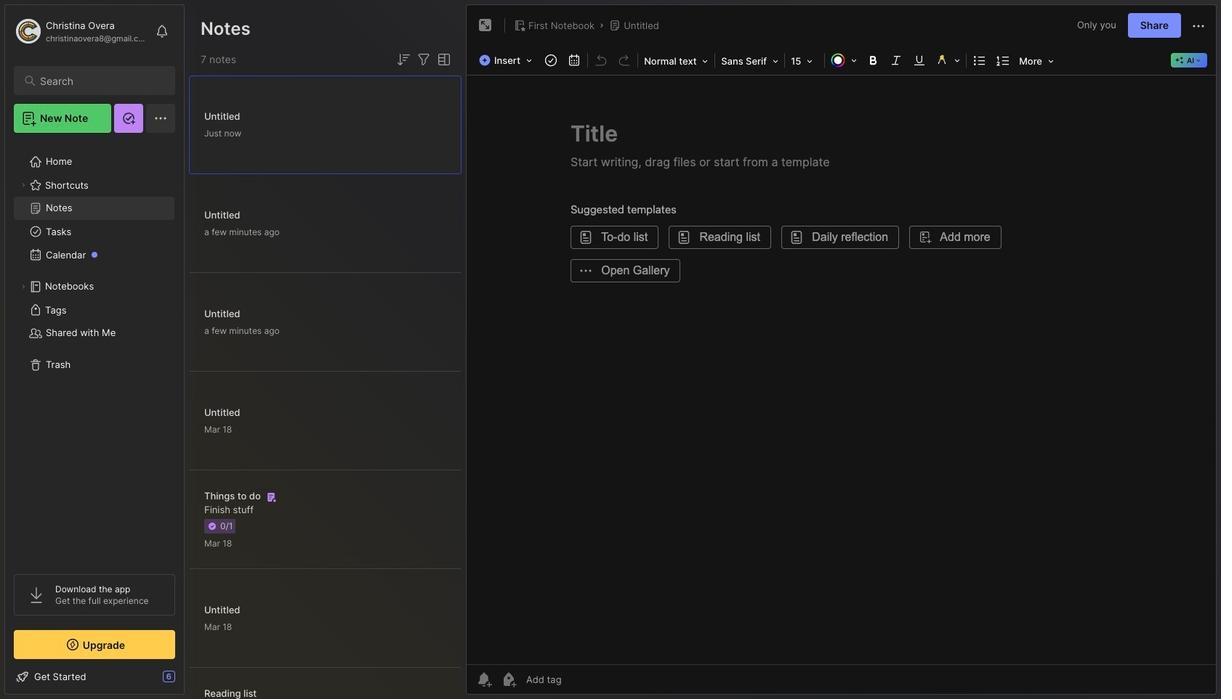 Task type: locate. For each thing, give the bounding box(es) containing it.
calendar event image
[[564, 50, 584, 71]]

Add filters field
[[415, 51, 432, 68]]

expand note image
[[477, 17, 494, 34]]

add a reminder image
[[475, 672, 493, 689]]

More field
[[1015, 51, 1058, 71]]

bulleted list image
[[970, 50, 990, 71]]

task image
[[541, 50, 561, 71]]

Help and Learning task checklist field
[[5, 666, 184, 689]]

bold image
[[863, 50, 883, 71]]

more actions image
[[1190, 17, 1207, 35]]

Sort options field
[[395, 51, 412, 68]]

None search field
[[40, 72, 162, 89]]

tree
[[5, 142, 184, 562]]

Account field
[[14, 17, 148, 46]]

Font color field
[[827, 50, 861, 71]]

add tag image
[[500, 672, 518, 689]]

View options field
[[432, 51, 453, 68]]

Search text field
[[40, 74, 162, 88]]

click to collapse image
[[184, 673, 194, 691]]

More actions field
[[1190, 16, 1207, 35]]



Task type: vqa. For each thing, say whether or not it's contained in the screenshot.
THE ADD TAG ICON
yes



Task type: describe. For each thing, give the bounding box(es) containing it.
add filters image
[[415, 51, 432, 68]]

Font family field
[[717, 51, 783, 71]]

Insert field
[[475, 50, 539, 71]]

Note Editor text field
[[467, 75, 1216, 665]]

Add tag field
[[525, 674, 635, 687]]

Highlight field
[[931, 50, 965, 71]]

main element
[[0, 0, 189, 700]]

italic image
[[886, 50, 906, 71]]

Heading level field
[[640, 51, 713, 71]]

Font size field
[[787, 51, 823, 71]]

underline image
[[909, 50, 930, 71]]

tree inside main element
[[5, 142, 184, 562]]

note window element
[[466, 4, 1217, 699]]

none search field inside main element
[[40, 72, 162, 89]]

expand notebooks image
[[19, 283, 28, 291]]

numbered list image
[[993, 50, 1013, 71]]



